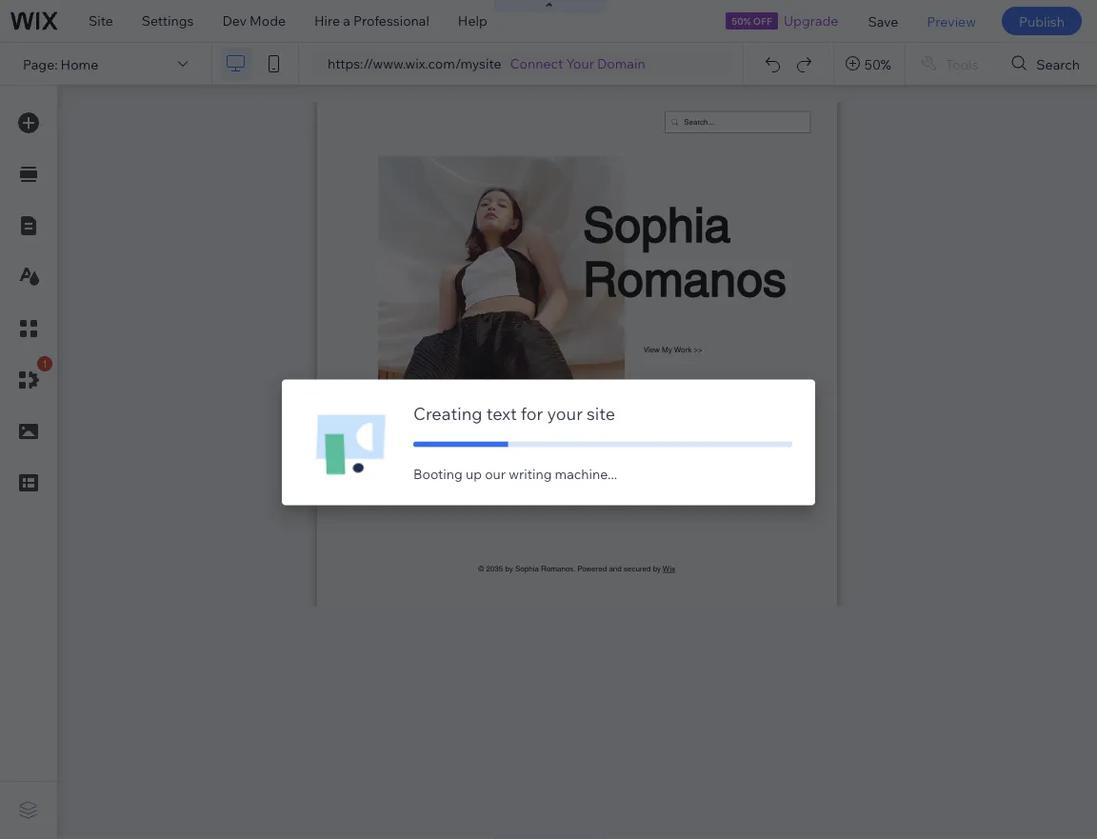 Task type: vqa. For each thing, say whether or not it's contained in the screenshot.
https://www.wix.com/mysite
yes



Task type: locate. For each thing, give the bounding box(es) containing it.
booting up our writing machine...
[[413, 465, 617, 482]]

site
[[89, 12, 113, 29]]

50% for 50%
[[865, 55, 891, 72]]

settings
[[142, 12, 194, 29]]

50% down save
[[865, 55, 891, 72]]

1 vertical spatial 50%
[[865, 55, 891, 72]]

writing
[[509, 465, 552, 482]]

publish
[[1019, 13, 1065, 29]]

50% left off on the right of page
[[732, 15, 751, 27]]

publish button
[[1002, 7, 1082, 35]]

save
[[868, 13, 898, 29]]

illustration image
[[305, 402, 396, 482]]

machine...
[[555, 465, 617, 482]]

up
[[466, 465, 482, 482]]

0 vertical spatial 50%
[[732, 15, 751, 27]]

our
[[485, 465, 506, 482]]

1 horizontal spatial 50%
[[865, 55, 891, 72]]

hire a professional
[[314, 12, 429, 29]]

50% inside 'button'
[[865, 55, 891, 72]]

dev
[[222, 12, 247, 29]]

0 horizontal spatial 50%
[[732, 15, 751, 27]]

tools
[[946, 55, 978, 72]]

site
[[587, 403, 615, 424]]

50% off
[[732, 15, 772, 27]]

your
[[547, 403, 583, 424]]

tools button
[[906, 43, 996, 85]]

50%
[[732, 15, 751, 27], [865, 55, 891, 72]]



Task type: describe. For each thing, give the bounding box(es) containing it.
text
[[486, 403, 517, 424]]

home
[[61, 55, 98, 72]]

search button
[[997, 43, 1097, 85]]

connect
[[510, 55, 563, 72]]

off
[[753, 15, 772, 27]]

creating text for your site
[[413, 403, 615, 424]]

https://www.wix.com/mysite
[[328, 55, 501, 72]]

for
[[521, 403, 543, 424]]

hire
[[314, 12, 340, 29]]

professional
[[353, 12, 429, 29]]

domain
[[597, 55, 645, 72]]

save button
[[854, 0, 913, 42]]

mode
[[250, 12, 286, 29]]

preview
[[927, 13, 976, 29]]

dev mode
[[222, 12, 286, 29]]

your
[[566, 55, 594, 72]]

search
[[1037, 55, 1080, 72]]

50% button
[[834, 43, 905, 85]]

preview button
[[913, 0, 990, 42]]

booting
[[413, 465, 463, 482]]

creating
[[413, 403, 483, 424]]

help
[[458, 12, 487, 29]]

a
[[343, 12, 350, 29]]

https://www.wix.com/mysite connect your domain
[[328, 55, 645, 72]]

50% for 50% off
[[732, 15, 751, 27]]

upgrade
[[784, 12, 839, 29]]



